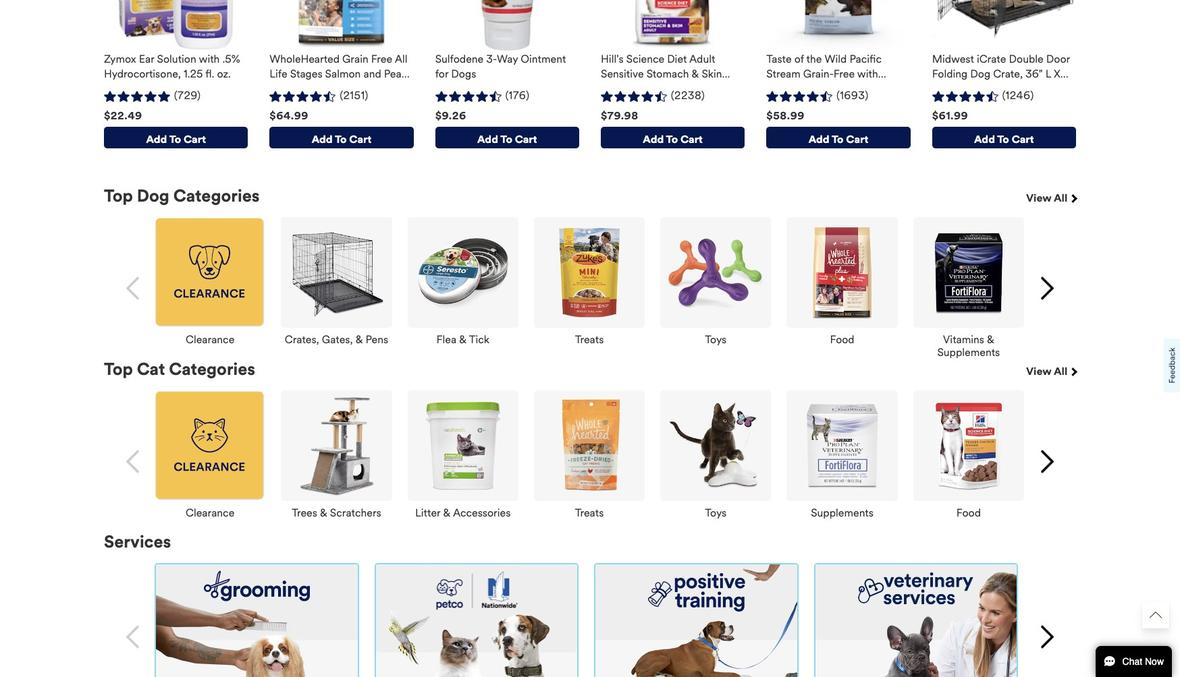 Task type: vqa. For each thing, say whether or not it's contained in the screenshot.
pet
no



Task type: locate. For each thing, give the bounding box(es) containing it.
& left pens
[[356, 334, 363, 347]]

1 vertical spatial treats link
[[575, 502, 604, 520]]

1 vertical spatial supplements
[[811, 507, 874, 520]]

toys for top dog categories
[[705, 334, 727, 347]]

6 add from the left
[[974, 133, 995, 146]]

all for top cat categories
[[1054, 365, 1068, 378]]

vitamins & supplements link
[[913, 328, 1024, 360]]

2 vertical spatial < button
[[115, 619, 152, 656]]

2 toys link from the top
[[705, 502, 727, 520]]

1 treats link from the top
[[575, 328, 604, 347]]

1 vertical spatial clearance
[[186, 507, 234, 520]]

2 vertical spatial <
[[130, 629, 137, 646]]

3 cart from the left
[[515, 133, 537, 146]]

pens
[[366, 334, 388, 347]]

4 add to cart from the left
[[643, 133, 703, 146]]

scratchers
[[330, 507, 381, 520]]

0 vertical spatial treats link
[[575, 328, 604, 347]]

services
[[104, 532, 171, 553]]

1 vertical spatial top
[[104, 359, 133, 380]]

trees & scratchers link
[[292, 502, 381, 520]]

dog treats image
[[534, 217, 645, 328]]

1 view all from the top
[[1026, 192, 1070, 205]]

0 vertical spatial toys link
[[705, 328, 727, 347]]

0 horizontal spatial food
[[830, 334, 854, 347]]

clearance for cat
[[186, 507, 234, 520]]

food for cat food image
[[956, 507, 981, 520]]

1 vertical spatial >
[[1043, 453, 1050, 470]]

trees
[[292, 507, 317, 520]]

1 > button from the top
[[1028, 270, 1065, 307]]

4 add to cart button from the left
[[601, 127, 745, 149]]

1 vertical spatial < button
[[115, 443, 152, 480]]

0 vertical spatial view all link
[[1026, 186, 1076, 217]]

supplements down vitamins
[[937, 347, 1000, 360]]

5 cart from the left
[[846, 133, 868, 146]]

2 vertical spatial >
[[1043, 629, 1050, 646]]

toys
[[705, 334, 727, 347], [705, 507, 727, 520]]

& left tick
[[459, 334, 467, 347]]

0 vertical spatial > button
[[1028, 270, 1065, 307]]

add
[[146, 133, 167, 146], [312, 133, 333, 146], [477, 133, 498, 146], [643, 133, 664, 146], [809, 133, 829, 146], [974, 133, 995, 146]]

add for third add to cart button
[[477, 133, 498, 146]]

2 cart from the left
[[349, 133, 372, 146]]

1 toys from the top
[[705, 334, 727, 347]]

2 > button from the top
[[1028, 443, 1065, 480]]

view all link
[[1026, 186, 1076, 217], [1026, 360, 1076, 391]]

view
[[1026, 192, 1052, 205], [1026, 365, 1052, 378]]

0 vertical spatial food link
[[830, 328, 854, 347]]

treats link for top dog categories
[[575, 328, 604, 347]]

2 clearance link from the top
[[186, 502, 234, 520]]

& for vitamins & supplements
[[987, 334, 994, 347]]

1 vertical spatial toys
[[705, 507, 727, 520]]

> for top cat categories
[[1043, 453, 1050, 470]]

clearance for dog
[[186, 334, 234, 347]]

food link
[[830, 328, 854, 347], [956, 502, 981, 520]]

0 vertical spatial top
[[104, 186, 133, 207]]

litter & accessories
[[415, 507, 511, 520]]

0 vertical spatial supplements
[[937, 347, 1000, 360]]

supplements
[[937, 347, 1000, 360], [811, 507, 874, 520]]

0 vertical spatial categories
[[173, 186, 260, 207]]

> button for top dog categories
[[1028, 270, 1065, 307]]

& inside flea & tick 'link'
[[459, 334, 467, 347]]

food down cat food image
[[956, 507, 981, 520]]

1 vertical spatial food link
[[956, 502, 981, 520]]

2 top from the top
[[104, 359, 133, 380]]

>
[[1043, 280, 1050, 297], [1043, 453, 1050, 470], [1043, 629, 1050, 646]]

& right litter
[[443, 507, 451, 520]]

& inside litter & accessories link
[[443, 507, 451, 520]]

1 all from the top
[[1054, 192, 1068, 205]]

0 vertical spatial < button
[[115, 270, 152, 307]]

toys down dog toys image
[[705, 334, 727, 347]]

1 toys link from the top
[[705, 328, 727, 347]]

4 add from the left
[[643, 133, 664, 146]]

1 clearance link from the top
[[186, 328, 234, 347]]

6 to from the left
[[997, 133, 1009, 146]]

2 all from the top
[[1054, 365, 1068, 378]]

top for top dog categories
[[104, 186, 133, 207]]

3 to from the left
[[500, 133, 512, 146]]

clearance link
[[186, 328, 234, 347], [186, 502, 234, 520]]

treats for top dog categories
[[575, 334, 604, 347]]

supplements for cats image
[[787, 391, 898, 502]]

2 clearance from the top
[[186, 507, 234, 520]]

1 cart from the left
[[184, 133, 206, 146]]

accessories
[[453, 507, 511, 520]]

all
[[1054, 192, 1068, 205], [1054, 365, 1068, 378]]

cat litter & accessories image
[[407, 391, 518, 502]]

1 vertical spatial view all
[[1026, 365, 1070, 378]]

1 vertical spatial <
[[130, 453, 137, 470]]

clearance down cat supplies on clearance image at bottom left
[[186, 507, 234, 520]]

food
[[830, 334, 854, 347], [956, 507, 981, 520]]

0 vertical spatial clearance link
[[186, 328, 234, 347]]

view for top cat categories
[[1026, 365, 1052, 378]]

cart
[[184, 133, 206, 146], [349, 133, 372, 146], [515, 133, 537, 146], [681, 133, 703, 146], [846, 133, 868, 146], [1012, 133, 1034, 146]]

view all
[[1026, 192, 1070, 205], [1026, 365, 1070, 378]]

treats for top cat categories
[[575, 507, 604, 520]]

add to cart for first add to cart button from the left
[[146, 133, 206, 146]]

0 vertical spatial view all
[[1026, 192, 1070, 205]]

tick
[[469, 334, 489, 347]]

1 clearance from the top
[[186, 334, 234, 347]]

2 < from the top
[[130, 453, 137, 470]]

> button
[[1028, 270, 1065, 307], [1028, 443, 1065, 480], [1028, 619, 1065, 656]]

2 toys from the top
[[705, 507, 727, 520]]

6 add to cart from the left
[[974, 133, 1034, 146]]

0 vertical spatial clearance
[[186, 334, 234, 347]]

1 add to cart from the left
[[146, 133, 206, 146]]

> for top dog categories
[[1043, 280, 1050, 297]]

1 vertical spatial clearance link
[[186, 502, 234, 520]]

0 horizontal spatial supplements
[[811, 507, 874, 520]]

1 vertical spatial all
[[1054, 365, 1068, 378]]

1 view from the top
[[1026, 192, 1052, 205]]

0 vertical spatial <
[[130, 280, 137, 297]]

& for flea & tick
[[459, 334, 467, 347]]

clearance
[[186, 334, 234, 347], [186, 507, 234, 520]]

1 horizontal spatial food link
[[956, 502, 981, 520]]

to
[[169, 133, 181, 146], [335, 133, 347, 146], [500, 133, 512, 146], [666, 133, 678, 146], [832, 133, 844, 146], [997, 133, 1009, 146]]

5 add to cart from the left
[[809, 133, 868, 146]]

view all link for top dog categories
[[1026, 186, 1076, 217]]

trees & scratchers
[[292, 507, 381, 520]]

1 vertical spatial view
[[1026, 365, 1052, 378]]

2 view all link from the top
[[1026, 360, 1076, 391]]

1 < button from the top
[[115, 270, 152, 307]]

toys link for top dog categories
[[705, 328, 727, 347]]

categories right dog
[[173, 186, 260, 207]]

2 add from the left
[[312, 133, 333, 146]]

food for dog food image
[[830, 334, 854, 347]]

0 vertical spatial toys
[[705, 334, 727, 347]]

2 treats link from the top
[[575, 502, 604, 520]]

0 vertical spatial >
[[1043, 280, 1050, 297]]

3 add to cart from the left
[[477, 133, 537, 146]]

1 horizontal spatial food
[[956, 507, 981, 520]]

1 to from the left
[[169, 133, 181, 146]]

2 < button from the top
[[115, 443, 152, 480]]

2 treats from the top
[[575, 507, 604, 520]]

toys link
[[705, 328, 727, 347], [705, 502, 727, 520]]

crates, gates, & pens link
[[285, 328, 388, 347]]

categories
[[173, 186, 260, 207], [169, 359, 255, 380]]

treats down cat treats image
[[575, 507, 604, 520]]

& inside vitamins & supplements
[[987, 334, 994, 347]]

0 vertical spatial treats
[[575, 334, 604, 347]]

flea & tick
[[436, 334, 489, 347]]

treats
[[575, 334, 604, 347], [575, 507, 604, 520]]

1 < from the top
[[130, 280, 137, 297]]

0 vertical spatial all
[[1054, 192, 1068, 205]]

0 vertical spatial view
[[1026, 192, 1052, 205]]

styled arrow button link
[[1142, 602, 1169, 629]]

0 vertical spatial food
[[830, 334, 854, 347]]

clearance up top cat categories
[[186, 334, 234, 347]]

1 vertical spatial treats
[[575, 507, 604, 520]]

2 add to cart from the left
[[312, 133, 372, 146]]

3 add from the left
[[477, 133, 498, 146]]

2 view from the top
[[1026, 365, 1052, 378]]

cat toys image
[[660, 391, 771, 502]]

1 add from the left
[[146, 133, 167, 146]]

5 add from the left
[[809, 133, 829, 146]]

1 vertical spatial view all link
[[1026, 360, 1076, 391]]

1 top from the top
[[104, 186, 133, 207]]

&
[[356, 334, 363, 347], [459, 334, 467, 347], [987, 334, 994, 347], [320, 507, 327, 520], [443, 507, 451, 520]]

litter & accessories link
[[415, 502, 511, 520]]

& right vitamins
[[987, 334, 994, 347]]

top left cat
[[104, 359, 133, 380]]

view all link for top cat categories
[[1026, 360, 1076, 391]]

toys down cat toys image at the right bottom of page
[[705, 507, 727, 520]]

supplements link
[[811, 502, 874, 520]]

<
[[130, 280, 137, 297], [130, 453, 137, 470], [130, 629, 137, 646]]

categories right cat
[[169, 359, 255, 380]]

crates,
[[285, 334, 319, 347]]

add to cart
[[146, 133, 206, 146], [312, 133, 372, 146], [477, 133, 537, 146], [643, 133, 703, 146], [809, 133, 868, 146], [974, 133, 1034, 146]]

supplements down supplements for cats image on the bottom
[[811, 507, 874, 520]]

treats link
[[575, 328, 604, 347], [575, 502, 604, 520]]

toys link for top cat categories
[[705, 502, 727, 520]]

1 vertical spatial food
[[956, 507, 981, 520]]

2 vertical spatial > button
[[1028, 619, 1065, 656]]

top left dog
[[104, 186, 133, 207]]

view all for top dog categories
[[1026, 192, 1070, 205]]

> button for top cat categories
[[1028, 443, 1065, 480]]

1 > from the top
[[1043, 280, 1050, 297]]

< button
[[115, 270, 152, 307], [115, 443, 152, 480], [115, 619, 152, 656]]

cat supplies on clearance image
[[155, 391, 266, 502]]

1 vertical spatial categories
[[169, 359, 255, 380]]

add to cart button
[[104, 127, 248, 149], [270, 127, 414, 149], [435, 127, 579, 149], [601, 127, 745, 149], [766, 127, 910, 149], [932, 127, 1076, 149]]

scroll to top image
[[1150, 610, 1162, 622]]

top
[[104, 186, 133, 207], [104, 359, 133, 380]]

clearance link for cat
[[186, 502, 234, 520]]

treats down the dog treats 'image'
[[575, 334, 604, 347]]

1 vertical spatial toys link
[[705, 502, 727, 520]]

food down dog food image
[[830, 334, 854, 347]]

add to cart for second add to cart button
[[312, 133, 372, 146]]

0 horizontal spatial food link
[[830, 328, 854, 347]]

view all for top cat categories
[[1026, 365, 1070, 378]]

2 > from the top
[[1043, 453, 1050, 470]]

add to cart for 3rd add to cart button from right
[[643, 133, 703, 146]]

add for second add to cart button
[[312, 133, 333, 146]]

2 view all from the top
[[1026, 365, 1070, 378]]

1 vertical spatial > button
[[1028, 443, 1065, 480]]

1 view all link from the top
[[1026, 186, 1076, 217]]

1 treats from the top
[[575, 334, 604, 347]]

3 > button from the top
[[1028, 619, 1065, 656]]

& inside the "trees & scratchers" 'link'
[[320, 507, 327, 520]]

& right trees
[[320, 507, 327, 520]]



Task type: describe. For each thing, give the bounding box(es) containing it.
top for top cat categories
[[104, 359, 133, 380]]

& for trees & scratchers
[[320, 507, 327, 520]]

dog
[[137, 186, 169, 207]]

flea & tick link
[[436, 328, 489, 347]]

& for litter & accessories
[[443, 507, 451, 520]]

2 to from the left
[[335, 133, 347, 146]]

dog food image
[[787, 217, 898, 328]]

3 < from the top
[[130, 629, 137, 646]]

add for 3rd add to cart button from right
[[643, 133, 664, 146]]

cat treats image
[[534, 391, 645, 502]]

vitamins & supplements
[[937, 334, 1000, 360]]

clearance link for dog
[[186, 328, 234, 347]]

categories for top dog categories
[[173, 186, 260, 207]]

view for top dog categories
[[1026, 192, 1052, 205]]

add to cart for fifth add to cart button from the left
[[809, 133, 868, 146]]

1 add to cart button from the left
[[104, 127, 248, 149]]

4 cart from the left
[[681, 133, 703, 146]]

< for dog
[[130, 280, 137, 297]]

< button for cat
[[115, 443, 152, 480]]

crates, gates, & pens
[[285, 334, 388, 347]]

< for cat
[[130, 453, 137, 470]]

add to cart for 6th add to cart button from left
[[974, 133, 1034, 146]]

& inside crates, gates, & pens link
[[356, 334, 363, 347]]

5 add to cart button from the left
[[766, 127, 910, 149]]

vitamins
[[943, 334, 984, 347]]

cat
[[137, 359, 165, 380]]

dog toys image
[[660, 217, 771, 328]]

toys for top cat categories
[[705, 507, 727, 520]]

< button for dog
[[115, 270, 152, 307]]

top cat categories
[[104, 359, 255, 380]]

add for 6th add to cart button from left
[[974, 133, 995, 146]]

supplements for dogs image
[[913, 217, 1024, 328]]

2 add to cart button from the left
[[270, 127, 414, 149]]

food link for cat food image
[[956, 502, 981, 520]]

gates,
[[322, 334, 353, 347]]

top dog categories
[[104, 186, 260, 207]]

4 to from the left
[[666, 133, 678, 146]]

flea
[[436, 334, 456, 347]]

3 add to cart button from the left
[[435, 127, 579, 149]]

litter
[[415, 507, 440, 520]]

6 cart from the left
[[1012, 133, 1034, 146]]

1 horizontal spatial supplements
[[937, 347, 1000, 360]]

food link for dog food image
[[830, 328, 854, 347]]

5 to from the left
[[832, 133, 844, 146]]

categories for top cat categories
[[169, 359, 255, 380]]

treats link for top cat categories
[[575, 502, 604, 520]]

dog supplies on clearance image
[[155, 217, 266, 328]]

add to cart for third add to cart button
[[477, 133, 537, 146]]

all for top dog categories
[[1054, 192, 1068, 205]]

3 > from the top
[[1043, 629, 1050, 646]]

add for first add to cart button from the left
[[146, 133, 167, 146]]

dog crates image
[[281, 217, 392, 328]]

add for fifth add to cart button from the left
[[809, 133, 829, 146]]

3 < button from the top
[[115, 619, 152, 656]]

cat food image
[[913, 391, 1024, 502]]

6 add to cart button from the left
[[932, 127, 1076, 149]]

cat furniture image
[[281, 391, 392, 502]]

dog flea and tick treatment image
[[407, 217, 518, 328]]



